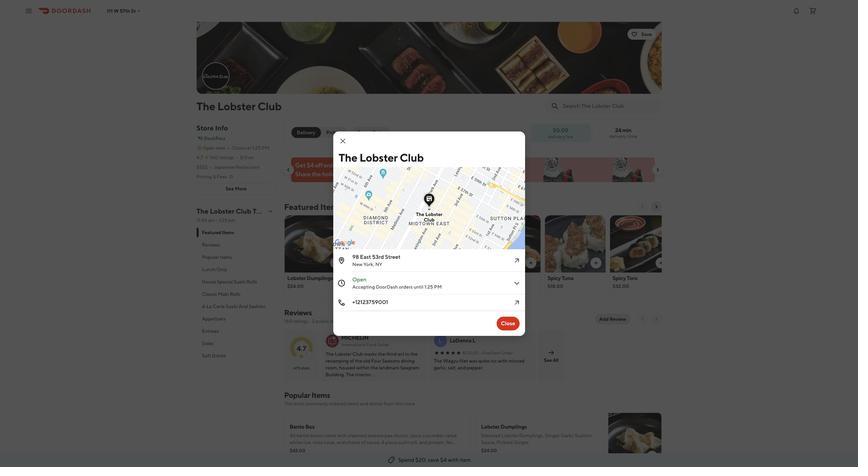 Task type: locate. For each thing, give the bounding box(es) containing it.
club
[[258, 100, 282, 113], [400, 151, 424, 164], [236, 207, 251, 215], [424, 217, 435, 223], [424, 217, 435, 223]]

spicy up $32.00
[[613, 275, 626, 282]]

with right $20+ on the left top of page
[[357, 162, 369, 169]]

160 down open now
[[210, 155, 218, 160]]

lobster dumplings image
[[285, 215, 345, 273], [608, 413, 662, 466]]

popular up lunch
[[202, 255, 219, 260]]

1 vertical spatial ratings
[[293, 319, 308, 324]]

and right roll,
[[419, 440, 428, 446]]

powered by google image
[[335, 239, 355, 246]]

1 horizontal spatial 4.7
[[297, 345, 306, 352]]

- right am
[[216, 218, 218, 223]]

lobster inside lobster dumplings $24.00
[[287, 275, 306, 282]]

0 horizontal spatial l
[[439, 337, 442, 344]]

maki
[[218, 292, 229, 297]]

1 vertical spatial pm
[[434, 284, 442, 290]]

spicy up $18.00
[[548, 275, 561, 282]]

rolls
[[247, 279, 257, 285], [230, 292, 241, 297]]

0 vertical spatial see
[[226, 186, 234, 192]]

1 horizontal spatial ratings
[[293, 319, 308, 324]]

bento
[[290, 424, 305, 430]]

open inside open accepting doordash orders until 1:25 pm
[[352, 276, 367, 283]]

2 horizontal spatial spicy
[[613, 275, 626, 282]]

drinks
[[212, 353, 226, 359]]

Pickup radio
[[317, 127, 347, 138]]

Delivery radio
[[291, 127, 321, 138]]

sushi down lunch only button
[[234, 279, 246, 285]]

delivery left time
[[610, 134, 627, 139]]

spicy toro image
[[610, 215, 671, 273]]

featured down am
[[202, 230, 221, 235]]

$0.00 delivery fee
[[548, 127, 573, 139]]

delivery
[[297, 130, 315, 135]]

now
[[216, 145, 225, 151]]

open
[[203, 145, 215, 151], [352, 276, 367, 283]]

$4 inside the get $4 off orders $20+ with coca-cola®. now - 12/22. share the holiday magic
[[307, 162, 314, 169]]

0 vertical spatial doordash
[[376, 284, 398, 290]]

l left "ladonna"
[[439, 337, 442, 344]]

reviews inside the reviews 160 ratings • 2 public reviews
[[284, 308, 312, 317]]

items inside heading
[[321, 202, 342, 212]]

0 vertical spatial dumplings
[[307, 275, 333, 282]]

spicy for spicy shrimp rice
[[352, 275, 366, 282]]

$20+
[[342, 162, 356, 169]]

ratings up $$$$ • japanese restaurant
[[219, 155, 234, 160]]

$4 left off
[[307, 162, 314, 169]]

0 vertical spatial orders
[[324, 162, 341, 169]]

see for see more
[[226, 186, 234, 192]]

0 horizontal spatial dumplings
[[307, 275, 333, 282]]

share
[[295, 171, 311, 178]]

sashimi
[[249, 304, 266, 309]]

1:25 for pm
[[219, 218, 228, 223]]

1 delivery from the left
[[610, 134, 627, 139]]

to-
[[253, 207, 263, 215]]

soft drinks
[[202, 353, 226, 359]]

go
[[263, 207, 273, 215]]

2 horizontal spatial with
[[448, 457, 459, 464]]

click item image
[[513, 279, 521, 287]]

close button
[[497, 317, 520, 331]]

1 horizontal spatial and
[[360, 401, 368, 407]]

the inside popular items the most commonly ordered items and dishes from this store
[[284, 401, 293, 407]]

• right $$$$
[[210, 165, 212, 170]]

featured items down the 11:45 am - 1:25 pm
[[202, 230, 234, 235]]

rolls inside button
[[230, 292, 241, 297]]

holiday
[[322, 171, 342, 178]]

1 horizontal spatial see
[[544, 358, 552, 363]]

0 horizontal spatial popular
[[202, 255, 219, 260]]

ratings down reviews link at the bottom of page
[[293, 319, 308, 324]]

2 horizontal spatial $24.00
[[481, 448, 497, 454]]

save button
[[628, 29, 656, 40]]

$$$$
[[197, 165, 208, 170]]

open up accepting
[[352, 276, 367, 283]]

miso
[[313, 440, 323, 446]]

orders inside open accepting doordash orders until 1:25 pm
[[399, 284, 413, 290]]

1 vertical spatial -
[[216, 218, 218, 223]]

0 horizontal spatial 4.7
[[197, 155, 203, 160]]

1 vertical spatial rolls
[[230, 292, 241, 297]]

1 vertical spatial see
[[544, 358, 552, 363]]

order down close button
[[502, 351, 513, 356]]

0 horizontal spatial featured items
[[202, 230, 234, 235]]

delivery down $0.00
[[548, 134, 566, 139]]

add item to cart image for dumplings
[[333, 260, 338, 266]]

dashpass
[[204, 136, 225, 141]]

cucumber
[[422, 433, 444, 439]]

add item to cart image
[[333, 260, 338, 266], [593, 260, 599, 266]]

• right "8/20/22"
[[480, 351, 481, 356]]

-
[[421, 162, 424, 169], [216, 218, 218, 223]]

$24.00 down sauce, on the bottom of page
[[481, 448, 497, 454]]

0 vertical spatial 1:25
[[252, 145, 261, 151]]

2 vertical spatial 1:25
[[425, 284, 433, 290]]

ladonna l
[[450, 338, 476, 344]]

magic
[[343, 171, 360, 178]]

l
[[439, 337, 442, 344], [473, 338, 476, 344]]

items
[[347, 401, 359, 407]]

1 add item to cart image from the left
[[333, 260, 338, 266]]

0 vertical spatial order
[[372, 130, 386, 135]]

0 horizontal spatial rolls
[[230, 292, 241, 297]]

save
[[428, 457, 439, 464]]

0 horizontal spatial with
[[337, 433, 347, 439]]

1 horizontal spatial $24.00
[[352, 284, 369, 289]]

0 vertical spatial lobster dumplings image
[[285, 215, 345, 273]]

spicy inside "spicy toro $32.00"
[[613, 275, 626, 282]]

• left 2
[[309, 319, 311, 324]]

order
[[372, 130, 386, 135], [502, 351, 513, 356]]

open accepting doordash orders until 1:25 pm
[[352, 276, 442, 290]]

ginger down dumplings,
[[514, 440, 529, 446]]

1 horizontal spatial 1:25
[[252, 145, 261, 151]]

spicy shrimp rice image
[[350, 215, 410, 273]]

house special sushi rolls button
[[197, 276, 276, 288]]

2 horizontal spatial 1:25
[[425, 284, 433, 290]]

at
[[247, 145, 251, 151]]

select promotional banner element
[[458, 182, 488, 195]]

0 horizontal spatial open
[[203, 145, 215, 151]]

1 horizontal spatial lobster dumplings image
[[608, 413, 662, 466]]

rolls inside 'button'
[[247, 279, 257, 285]]

and right soup,
[[337, 440, 345, 446]]

&
[[213, 174, 216, 180]]

160
[[210, 155, 218, 160], [284, 319, 292, 324]]

0 vertical spatial pm
[[262, 145, 270, 151]]

open down dashpass
[[203, 145, 215, 151]]

1 horizontal spatial all
[[553, 358, 559, 363]]

spicy inside spicy tuna $18.00
[[548, 275, 561, 282]]

sushi left and at the left of the page
[[226, 304, 238, 309]]

2 delivery from the left
[[548, 134, 566, 139]]

get $4 off orders $20+ with coca-cola®. now - 12/22. share the holiday magic
[[295, 162, 441, 178]]

0 vertical spatial open
[[203, 145, 215, 151]]

spend
[[398, 457, 414, 464]]

1 vertical spatial with
[[337, 433, 347, 439]]

0 vertical spatial reviews
[[202, 242, 220, 248]]

1 horizontal spatial order
[[502, 351, 513, 356]]

1 vertical spatial popular
[[284, 391, 310, 400]]

reviews up popular items
[[202, 242, 220, 248]]

2 add item to cart image from the left
[[593, 260, 599, 266]]

0 horizontal spatial 1:25
[[219, 218, 228, 223]]

0 vertical spatial rolls
[[247, 279, 257, 285]]

doordash right "8/20/22"
[[482, 351, 501, 356]]

next button of carousel image
[[655, 167, 661, 173], [654, 204, 659, 210]]

2 spicy from the left
[[548, 275, 561, 282]]

0 horizontal spatial doordash
[[376, 284, 398, 290]]

5
[[298, 366, 300, 371]]

sushi inside 'button'
[[234, 279, 246, 285]]

1 horizontal spatial pm
[[434, 284, 442, 290]]

0 horizontal spatial -
[[216, 218, 218, 223]]

0 horizontal spatial orders
[[324, 162, 341, 169]]

1 vertical spatial doordash
[[482, 351, 501, 356]]

11:45
[[197, 218, 207, 223]]

rolls up classic maki rolls button
[[247, 279, 257, 285]]

see inside button
[[226, 186, 234, 192]]

0 horizontal spatial order
[[372, 130, 386, 135]]

0 horizontal spatial reviews
[[202, 242, 220, 248]]

see more
[[226, 186, 247, 192]]

spicy up accepting
[[352, 275, 366, 282]]

commonly
[[305, 401, 328, 407]]

house special sushi rolls
[[202, 279, 257, 285]]

$24.00 down shrimp at the bottom left
[[352, 284, 369, 289]]

orders inside the get $4 off orders $20+ with coca-cola®. now - 12/22. share the holiday magic
[[324, 162, 341, 169]]

mi
[[249, 155, 254, 160]]

2
[[312, 319, 315, 324]]

featured down share
[[284, 202, 319, 212]]

reviews down lobster dumplings $24.00
[[284, 308, 312, 317]]

dumplings for lobster dumplings $24.00
[[307, 275, 333, 282]]

0 horizontal spatial lobster dumplings image
[[285, 215, 345, 273]]

Item Search search field
[[563, 102, 656, 110]]

reviews inside reviews button
[[202, 242, 220, 248]]

0 horizontal spatial ratings
[[219, 155, 234, 160]]

of left 5
[[294, 366, 297, 371]]

steamed
[[481, 433, 501, 439]]

dumplings inside "lobster dumplings steamed lobster dumplings, ginger garlic scallion sauce, pickled ginger $24.00"
[[501, 424, 527, 430]]

and right items
[[360, 401, 368, 407]]

$0.00
[[553, 127, 569, 133]]

the lobster club image
[[197, 22, 662, 94], [203, 63, 229, 89]]

see inside "link"
[[544, 358, 552, 363]]

ginger left garlic
[[545, 433, 560, 439]]

previous image
[[640, 317, 646, 322]]

popular inside popular items the most commonly ordered items and dishes from this store
[[284, 391, 310, 400]]

1 vertical spatial all
[[290, 433, 296, 439]]

spicy inside spicy shrimp rice $24.00
[[352, 275, 366, 282]]

1:25 left pm
[[219, 218, 228, 223]]

0 vertical spatial 4.7
[[197, 155, 203, 160]]

pm right at
[[262, 145, 270, 151]]

0 horizontal spatial $24.00
[[287, 284, 304, 289]]

4.7 up $$$$
[[197, 155, 203, 160]]

and inside popular items the most commonly ordered items and dishes from this store
[[360, 401, 368, 407]]

0 horizontal spatial pm
[[262, 145, 270, 151]]

4
[[382, 440, 384, 446]]

$4 right save
[[440, 457, 447, 464]]

appetizers button
[[197, 313, 276, 325]]

1 horizontal spatial featured items
[[284, 202, 342, 212]]

0 vertical spatial featured
[[284, 202, 319, 212]]

1:25 right until
[[425, 284, 433, 290]]

1:25
[[252, 145, 261, 151], [219, 218, 228, 223], [425, 284, 433, 290]]

4.7 up of 5 stars
[[297, 345, 306, 352]]

1 vertical spatial reviews
[[284, 308, 312, 317]]

160 inside the reviews 160 ratings • 2 public reviews
[[284, 319, 292, 324]]

1 horizontal spatial of
[[361, 440, 366, 446]]

1 vertical spatial lobster dumplings image
[[608, 413, 662, 466]]

entrees
[[202, 329, 219, 334]]

98
[[352, 254, 359, 260]]

popular up most
[[284, 391, 310, 400]]

1 horizontal spatial rolls
[[247, 279, 257, 285]]

160 ratings •
[[210, 155, 238, 160]]

0 horizontal spatial add item to cart image
[[333, 260, 338, 266]]

2 vertical spatial with
[[448, 457, 459, 464]]

0 horizontal spatial spicy
[[352, 275, 366, 282]]

entrees button
[[197, 325, 276, 338]]

items inside button
[[220, 255, 232, 260]]

160 down reviews link at the bottom of page
[[284, 319, 292, 324]]

0 vertical spatial click item image
[[513, 257, 521, 265]]

0 horizontal spatial featured
[[202, 230, 221, 235]]

all
[[553, 358, 559, 363], [290, 433, 296, 439]]

the lobster club dialog
[[261, 131, 612, 336]]

orders up holiday
[[324, 162, 341, 169]]

- right the now
[[421, 162, 424, 169]]

0 vertical spatial with
[[357, 162, 369, 169]]

with left item on the right bottom of page
[[448, 457, 459, 464]]

0 vertical spatial -
[[421, 162, 424, 169]]

0.5 mi
[[240, 155, 254, 160]]

accepting
[[352, 284, 375, 290]]

1 horizontal spatial orders
[[399, 284, 413, 290]]

0 vertical spatial popular
[[202, 255, 219, 260]]

0 horizontal spatial and
[[337, 440, 345, 446]]

$24.00 inside lobster dumplings $24.00
[[287, 284, 304, 289]]

toro
[[627, 275, 638, 282]]

items down holiday
[[321, 202, 342, 212]]

0 vertical spatial ratings
[[219, 155, 234, 160]]

spicy for spicy tuna
[[548, 275, 561, 282]]

1 horizontal spatial 160
[[284, 319, 292, 324]]

delivery inside "24 min delivery time"
[[610, 134, 627, 139]]

1 horizontal spatial spicy
[[548, 275, 561, 282]]

0 vertical spatial sushi
[[234, 279, 246, 285]]

add review
[[599, 317, 626, 322]]

with right come
[[337, 433, 347, 439]]

0 horizontal spatial ginger
[[514, 440, 529, 446]]

open for open now
[[203, 145, 215, 151]]

doordash inside open accepting doordash orders until 1:25 pm
[[376, 284, 398, 290]]

items down pm
[[222, 230, 234, 235]]

lobster
[[217, 100, 256, 113], [360, 151, 398, 164], [210, 207, 235, 215], [425, 212, 443, 217], [425, 212, 443, 217], [287, 275, 306, 282], [481, 424, 500, 430], [502, 433, 518, 439]]

popular inside popular items button
[[202, 255, 219, 260]]

0 vertical spatial featured items
[[284, 202, 342, 212]]

featured items down the
[[284, 202, 342, 212]]

orders left until
[[399, 284, 413, 290]]

$20,
[[416, 457, 427, 464]]

a
[[202, 304, 206, 309]]

click item image up click item icon
[[513, 257, 521, 265]]

0 horizontal spatial $4
[[307, 162, 314, 169]]

house
[[202, 279, 216, 285]]

doordash down rice on the left bottom of page
[[376, 284, 398, 290]]

see all
[[544, 358, 559, 363]]

click item image
[[513, 257, 521, 265], [513, 299, 521, 307]]

add item to cart image
[[528, 260, 534, 266], [659, 260, 664, 266], [458, 454, 464, 460], [650, 454, 655, 460]]

of down steamed
[[361, 440, 366, 446]]

choice
[[346, 440, 360, 446]]

soup,
[[324, 440, 336, 446]]

pm right $38.00
[[434, 284, 442, 290]]

open menu image
[[25, 7, 33, 15]]

of 5 stars
[[294, 366, 310, 371]]

previous button of carousel image
[[286, 167, 291, 173]]

0 horizontal spatial all
[[290, 433, 296, 439]]

items inside popular items the most commonly ordered items and dishes from this store
[[312, 391, 330, 400]]

1 horizontal spatial dumplings
[[501, 424, 527, 430]]

1 vertical spatial click item image
[[513, 299, 521, 307]]

1 click item image from the top
[[513, 257, 521, 265]]

- inside the get $4 off orders $20+ with coca-cola®. now - 12/22. share the holiday magic
[[421, 162, 424, 169]]

public
[[316, 319, 329, 324]]

1:25 right at
[[252, 145, 261, 151]]

1 vertical spatial open
[[352, 276, 367, 283]]

with
[[357, 162, 369, 169], [337, 433, 347, 439], [448, 457, 459, 464]]

ginger
[[545, 433, 560, 439], [514, 440, 529, 446]]

group
[[357, 130, 371, 135]]

1 horizontal spatial with
[[357, 162, 369, 169]]

111 w 57th st
[[107, 8, 136, 14]]

spicy
[[352, 275, 366, 282], [548, 275, 561, 282], [613, 275, 626, 282]]

l up "8/20/22"
[[473, 338, 476, 344]]

michelin
[[342, 335, 369, 341]]

1 horizontal spatial reviews
[[284, 308, 312, 317]]

pm
[[229, 218, 236, 223]]

appetizers
[[202, 316, 226, 322]]

order right group
[[372, 130, 386, 135]]

group order button
[[353, 127, 390, 138]]

items up commonly
[[312, 391, 330, 400]]

items up only
[[220, 255, 232, 260]]

dumplings inside lobster dumplings $24.00
[[307, 275, 333, 282]]

3 spicy from the left
[[613, 275, 626, 282]]

rolls right maki
[[230, 292, 241, 297]]

0 horizontal spatial of
[[294, 366, 297, 371]]

1 vertical spatial order
[[502, 351, 513, 356]]

popular items button
[[197, 251, 276, 264]]

$24.00 up reviews link at the bottom of page
[[287, 284, 304, 289]]

click item image down click item icon
[[513, 299, 521, 307]]

1 horizontal spatial -
[[421, 162, 424, 169]]

ratings inside the reviews 160 ratings • 2 public reviews
[[293, 319, 308, 324]]

1 horizontal spatial popular
[[284, 391, 310, 400]]

1 horizontal spatial delivery
[[610, 134, 627, 139]]

1:25 for pm
[[252, 145, 261, 151]]

carte
[[213, 304, 225, 309]]

1 vertical spatial ginger
[[514, 440, 529, 446]]

1 vertical spatial sushi
[[226, 304, 238, 309]]

1 horizontal spatial add item to cart image
[[593, 260, 599, 266]]

1 spicy from the left
[[352, 275, 366, 282]]

now
[[407, 162, 420, 169]]

0 horizontal spatial delivery
[[548, 134, 566, 139]]



Task type: vqa. For each thing, say whether or not it's contained in the screenshot.
Sauce,
yes



Task type: describe. For each thing, give the bounding box(es) containing it.
add review button
[[595, 314, 630, 325]]

sushi inside button
[[226, 304, 238, 309]]

of inside the bento box all bento boxes come with steamed sesame pea shoots, spicy cucumber salad, white rice, miso soup, and choice of sauce, 4 piece sushi roll, and protein.   no modifications, please.
[[361, 440, 366, 446]]

2 horizontal spatial and
[[419, 440, 428, 446]]

fee
[[566, 134, 573, 139]]

popular for popular items
[[202, 255, 219, 260]]

pickled
[[497, 440, 513, 446]]

protein.
[[429, 440, 445, 446]]

+12123759001
[[352, 299, 388, 306]]

time
[[628, 134, 638, 139]]

dumplings,
[[519, 433, 544, 439]]

with inside the get $4 off orders $20+ with coca-cola®. now - 12/22. share the holiday magic
[[357, 162, 369, 169]]

international
[[342, 342, 366, 348]]

spicy for spicy toro
[[613, 275, 626, 282]]

0 vertical spatial 160
[[210, 155, 218, 160]]

all inside "link"
[[553, 358, 559, 363]]

michelin international food guide
[[342, 335, 389, 348]]

• right now
[[227, 145, 229, 151]]

1:25 inside open accepting doordash orders until 1:25 pm
[[425, 284, 433, 290]]

8/20/22
[[463, 351, 479, 356]]

1 horizontal spatial doordash
[[482, 351, 501, 356]]

store
[[197, 124, 214, 132]]

orders for $20+
[[324, 162, 341, 169]]

japanese
[[214, 165, 235, 170]]

notification bell image
[[793, 7, 801, 15]]

restaurant
[[236, 165, 260, 170]]

orders for until
[[399, 284, 413, 290]]

$38.00
[[418, 284, 434, 289]]

open for open accepting doordash orders until 1:25 pm
[[352, 276, 367, 283]]

lobster dumplings $24.00
[[287, 275, 333, 289]]

soft
[[202, 353, 211, 359]]

reviews 160 ratings • 2 public reviews
[[284, 308, 347, 324]]

close
[[501, 320, 516, 327]]

soft drinks button
[[197, 350, 276, 362]]

spicy tuna image
[[545, 215, 606, 273]]

sides button
[[197, 338, 276, 350]]

review
[[610, 317, 626, 322]]

ny
[[375, 262, 382, 267]]

a la carte sushi and sashimi
[[202, 304, 266, 309]]

no
[[446, 440, 453, 446]]

stars
[[301, 366, 310, 371]]

see all link
[[538, 330, 565, 382]]

open now
[[203, 145, 225, 151]]

24 min delivery time
[[610, 127, 638, 139]]

off
[[315, 162, 323, 169]]

98 east 53rd street new york, ny
[[352, 254, 401, 267]]

until
[[414, 284, 424, 290]]

garlic
[[561, 433, 574, 439]]

popular items
[[202, 255, 232, 260]]

rice,
[[303, 440, 312, 446]]

pricing & fees button
[[197, 173, 234, 180]]

come
[[324, 433, 337, 439]]

0 vertical spatial of
[[294, 366, 297, 371]]

spicy toro $32.00
[[613, 275, 638, 289]]

spend $20, save $4 with item
[[398, 457, 471, 464]]

sesame
[[368, 433, 384, 439]]

save
[[642, 32, 652, 37]]

closes
[[231, 145, 246, 151]]

$$$$ • japanese restaurant
[[197, 165, 260, 170]]

reviews for reviews
[[202, 242, 220, 248]]

11:45 am - 1:25 pm
[[197, 218, 236, 223]]

featured inside heading
[[284, 202, 319, 212]]

am
[[208, 218, 215, 223]]

more
[[235, 186, 247, 192]]

$24.00 inside "lobster dumplings steamed lobster dumplings, ginger garlic scallion sauce, pickled ginger $24.00"
[[481, 448, 497, 454]]

steamed
[[348, 433, 367, 439]]

dumplings for lobster dumplings steamed lobster dumplings, ginger garlic scallion sauce, pickled ginger $24.00
[[501, 424, 527, 430]]

• left 0.5
[[236, 155, 238, 160]]

order inside button
[[372, 130, 386, 135]]

0 items, open order cart image
[[809, 7, 817, 15]]

info
[[215, 124, 228, 132]]

featured items heading
[[284, 202, 342, 212]]

111
[[107, 8, 113, 14]]

1 horizontal spatial l
[[473, 338, 476, 344]]

ladonna
[[450, 338, 472, 344]]

cola®.
[[387, 162, 406, 169]]

0 vertical spatial next button of carousel image
[[655, 167, 661, 173]]

from
[[384, 401, 394, 407]]

see for see all
[[544, 358, 552, 363]]

lunch only button
[[197, 264, 276, 276]]

1 vertical spatial next button of carousel image
[[654, 204, 659, 210]]

2 click item image from the top
[[513, 299, 521, 307]]

guide
[[377, 342, 389, 348]]

add
[[599, 317, 609, 322]]

$42.00
[[290, 448, 306, 454]]

spicy
[[410, 433, 421, 439]]

next image
[[654, 317, 659, 322]]

delivery inside $0.00 delivery fee
[[548, 134, 566, 139]]

fees
[[217, 174, 227, 180]]

pork gyoza image
[[480, 215, 541, 273]]

store
[[404, 401, 415, 407]]

shrimp
[[367, 275, 384, 282]]

street
[[385, 254, 401, 260]]

bento
[[297, 433, 310, 439]]

york,
[[364, 262, 375, 267]]

popular for popular items the most commonly ordered items and dishes from this store
[[284, 391, 310, 400]]

all inside the bento box all bento boxes come with steamed sesame pea shoots, spicy cucumber salad, white rice, miso soup, and choice of sauce, 4 piece sushi roll, and protein.   no modifications, please.
[[290, 433, 296, 439]]

salad,
[[445, 433, 458, 439]]

white
[[290, 440, 302, 446]]

special
[[217, 279, 233, 285]]

sushi
[[398, 440, 409, 446]]

min
[[623, 127, 632, 134]]

reviews for reviews 160 ratings • 2 public reviews
[[284, 308, 312, 317]]

1 vertical spatial $4
[[440, 457, 447, 464]]

map region
[[261, 152, 612, 328]]

close the lobster club image
[[339, 137, 347, 145]]

pricing & fees
[[197, 174, 227, 180]]

order methods option group
[[291, 127, 347, 138]]

salmon teriyaki image
[[415, 215, 476, 273]]

• inside the reviews 160 ratings • 2 public reviews
[[309, 319, 311, 324]]

boxes
[[311, 433, 323, 439]]

group order
[[357, 130, 386, 135]]

modifications,
[[290, 447, 320, 452]]

53rd
[[372, 254, 384, 260]]

and
[[239, 304, 248, 309]]

pm inside open accepting doordash orders until 1:25 pm
[[434, 284, 442, 290]]

a la carte sushi and sashimi button
[[197, 301, 276, 313]]

$24.00 inside spicy shrimp rice $24.00
[[352, 284, 369, 289]]

1 horizontal spatial ginger
[[545, 433, 560, 439]]

new
[[352, 262, 363, 267]]

add item to cart image for tuna
[[593, 260, 599, 266]]

24
[[615, 127, 622, 134]]

previous button of carousel image
[[640, 204, 646, 210]]

with inside the bento box all bento boxes come with steamed sesame pea shoots, spicy cucumber salad, white rice, miso soup, and choice of sauce, 4 piece sushi roll, and protein.   no modifications, please.
[[337, 433, 347, 439]]

get
[[295, 162, 306, 169]]

1 vertical spatial featured items
[[202, 230, 234, 235]]



